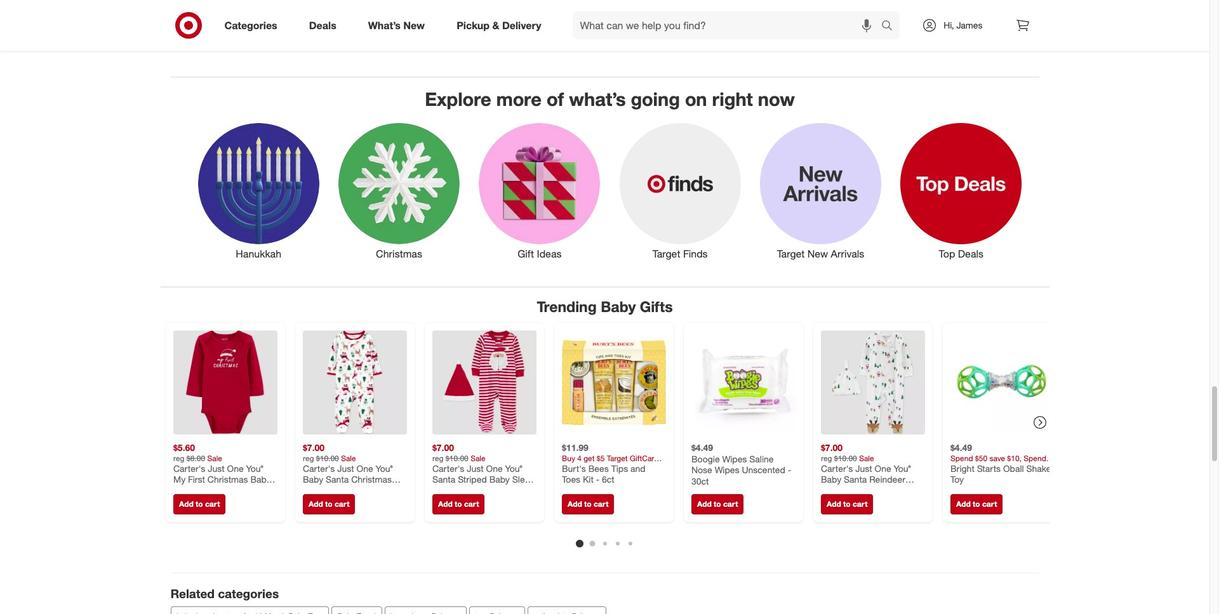 Task type: locate. For each thing, give the bounding box(es) containing it.
target finds link
[[610, 120, 751, 261]]

0 horizontal spatial n'
[[432, 486, 441, 497]]

6 add to cart button from the left
[[821, 495, 873, 515]]

shaker
[[1026, 464, 1054, 474]]

you®️ inside $7.00 reg $10.00 sale carter's just one you®️ baby santa reindeer sleep n' play - white
[[894, 464, 911, 474]]

1 horizontal spatial $4.49
[[951, 443, 972, 454]]

tips
[[611, 464, 628, 474]]

christmas for carter's just one you®️ my first christmas baby bodysuit - red
[[207, 475, 248, 485]]

0 vertical spatial new
[[404, 19, 425, 31]]

1 cart from the left
[[205, 500, 220, 510]]

top deals link
[[891, 120, 1032, 261]]

toes
[[562, 475, 580, 485]]

1 add to cart button from the left
[[173, 495, 225, 515]]

6 add from the left
[[827, 500, 841, 510]]

sale for carter's just one you®️ baby santa christmas fleece fleece footed pajama - white
[[341, 454, 356, 464]]

add to cart button down kit
[[562, 495, 614, 515]]

2 horizontal spatial $7.00
[[821, 443, 843, 454]]

santa
[[326, 475, 349, 485], [432, 475, 455, 485], [844, 475, 867, 485]]

$10.00 for carter's just one you®️ baby santa reindeer sleep n' play - white
[[834, 454, 857, 464]]

0 horizontal spatial $4.49
[[691, 443, 713, 454]]

- down striped
[[463, 486, 466, 497]]

santa left striped
[[432, 475, 455, 485]]

one inside $7.00 reg $10.00 sale carter's just one you®️ baby santa reindeer sleep n' play - white
[[875, 464, 891, 474]]

reg for carter's just one you®️ baby santa reindeer sleep n' play - white
[[821, 454, 832, 464]]

-
[[788, 465, 791, 476], [596, 475, 599, 485], [211, 486, 214, 497], [463, 486, 466, 497], [877, 486, 881, 497], [335, 497, 338, 508]]

baby inside $7.00 reg $10.00 sale carter's just one you®️ baby santa christmas fleece fleece footed pajama - white
[[303, 475, 323, 485]]

n' for santa
[[432, 486, 441, 497]]

you®️ up red/white
[[505, 464, 522, 474]]

2 n' from the left
[[846, 486, 855, 497]]

- inside burt's bees tips and toes kit - 6ct
[[596, 475, 599, 485]]

carter's for carter's just one you®️ baby santa reindeer sleep n' play - white
[[821, 464, 853, 474]]

0 vertical spatial white
[[883, 486, 906, 497]]

0 horizontal spatial white
[[341, 497, 363, 508]]

5 cart from the left
[[723, 500, 738, 510]]

1 horizontal spatial play
[[858, 486, 875, 497]]

3 santa from the left
[[844, 475, 867, 485]]

target left arrivals
[[777, 248, 805, 260]]

you®️ inside $7.00 reg $10.00 sale carter's just one you®️ baby santa christmas fleece fleece footed pajama - white
[[375, 464, 393, 474]]

fleece
[[303, 486, 329, 497], [332, 486, 359, 497]]

baby
[[601, 298, 636, 315], [250, 475, 271, 485], [303, 475, 323, 485], [489, 475, 510, 485], [821, 475, 841, 485]]

0 horizontal spatial sleep
[[512, 475, 535, 485]]

carter's inside '$5.60 reg $8.00 sale carter's just one you®️ my first christmas baby bodysuit - red'
[[173, 464, 205, 474]]

1 $4.49 from the left
[[691, 443, 713, 454]]

add for bright starts oball shaker toy
[[956, 500, 971, 510]]

target for target new arrivals
[[777, 248, 805, 260]]

$4.49 up bright at the right bottom of page
[[951, 443, 972, 454]]

3 one from the left
[[486, 464, 503, 474]]

reg
[[173, 454, 184, 464], [303, 454, 314, 464], [432, 454, 443, 464], [821, 454, 832, 464]]

sale inside $7.00 reg $10.00 sale carter's just one you®️ baby santa reindeer sleep n' play - white
[[859, 454, 874, 464]]

- inside $7.00 reg $10.00 sale carter's just one you®️ santa striped baby sleep n' play - red/white
[[463, 486, 466, 497]]

0 horizontal spatial santa
[[326, 475, 349, 485]]

1 play from the left
[[444, 486, 461, 497]]

bright starts oball shaker toy
[[951, 464, 1054, 485]]

top deals
[[939, 248, 984, 260]]

carter's inside $7.00 reg $10.00 sale carter's just one you®️ santa striped baby sleep n' play - red/white
[[432, 464, 464, 474]]

2 santa from the left
[[432, 475, 455, 485]]

$10.00
[[316, 454, 339, 464], [446, 454, 468, 464], [834, 454, 857, 464]]

baby inside '$5.60 reg $8.00 sale carter's just one you®️ my first christmas baby bodysuit - red'
[[250, 475, 271, 485]]

1 one from the left
[[227, 464, 243, 474]]

white inside $7.00 reg $10.00 sale carter's just one you®️ baby santa reindeer sleep n' play - white
[[883, 486, 906, 497]]

add to cart button down striped
[[432, 495, 485, 515]]

$4.49 for $4.49
[[951, 443, 972, 454]]

baby inside $7.00 reg $10.00 sale carter's just one you®️ baby santa reindeer sleep n' play - white
[[821, 475, 841, 485]]

carter's inside $7.00 reg $10.00 sale carter's just one you®️ baby santa reindeer sleep n' play - white
[[821, 464, 853, 474]]

cart for bright starts oball shaker toy
[[982, 500, 997, 510]]

one inside $7.00 reg $10.00 sale carter's just one you®️ santa striped baby sleep n' play - red/white
[[486, 464, 503, 474]]

to
[[195, 500, 203, 510], [325, 500, 332, 510], [455, 500, 462, 510], [584, 500, 591, 510], [714, 500, 721, 510], [843, 500, 851, 510], [973, 500, 980, 510]]

white down reindeer
[[883, 486, 906, 497]]

cart down red/white
[[464, 500, 479, 510]]

reg inside $7.00 reg $10.00 sale carter's just one you®️ baby santa christmas fleece fleece footed pajama - white
[[303, 454, 314, 464]]

$10.00 for carter's just one you®️ baby santa christmas fleece fleece footed pajama - white
[[316, 454, 339, 464]]

2 play from the left
[[858, 486, 875, 497]]

4 you®️ from the left
[[894, 464, 911, 474]]

1 carter's from the left
[[173, 464, 205, 474]]

right
[[712, 88, 753, 111]]

deals link
[[298, 11, 352, 39]]

1 vertical spatial new
[[808, 248, 828, 260]]

cart right pajama
[[334, 500, 349, 510]]

just for carter's just one you®️ baby santa christmas fleece fleece footed pajama - white
[[337, 464, 354, 474]]

0 horizontal spatial fleece
[[303, 486, 329, 497]]

to for bright starts oball shaker toy
[[973, 500, 980, 510]]

2 cart from the left
[[334, 500, 349, 510]]

ideas
[[537, 248, 562, 260]]

2 carter's from the left
[[303, 464, 335, 474]]

4 to from the left
[[584, 500, 591, 510]]

carter's just one you®️ my first christmas baby bodysuit - red image
[[173, 331, 277, 435], [173, 331, 277, 435]]

one up red/white
[[486, 464, 503, 474]]

2 reg from the left
[[303, 454, 314, 464]]

2 to from the left
[[325, 500, 332, 510]]

3 $7.00 from the left
[[821, 443, 843, 454]]

cart down the bright starts oball shaker toy
[[982, 500, 997, 510]]

one for carter's just one you®️ baby santa reindeer sleep n' play - white
[[875, 464, 891, 474]]

$7.00 inside $7.00 reg $10.00 sale carter's just one you®️ baby santa reindeer sleep n' play - white
[[821, 443, 843, 454]]

one for carter's just one you®️ my first christmas baby bodysuit - red
[[227, 464, 243, 474]]

sale inside '$5.60 reg $8.00 sale carter's just one you®️ my first christmas baby bodysuit - red'
[[207, 454, 222, 464]]

n' inside $7.00 reg $10.00 sale carter's just one you®️ baby santa reindeer sleep n' play - white
[[846, 486, 855, 497]]

$10.00 inside $7.00 reg $10.00 sale carter's just one you®️ baby santa christmas fleece fleece footed pajama - white
[[316, 454, 339, 464]]

sleep inside $7.00 reg $10.00 sale carter's just one you®️ baby santa reindeer sleep n' play - white
[[821, 486, 844, 497]]

$10.00 inside $7.00 reg $10.00 sale carter's just one you®️ santa striped baby sleep n' play - red/white
[[446, 454, 468, 464]]

add to cart button for carter's just one you®️ baby santa christmas fleece fleece footed pajama - white
[[303, 495, 355, 515]]

- left red
[[211, 486, 214, 497]]

30ct
[[691, 476, 709, 487]]

7 cart from the left
[[982, 500, 997, 510]]

$7.00 reg $10.00 sale carter's just one you®️ baby santa christmas fleece fleece footed pajama - white
[[303, 443, 393, 508]]

target left finds
[[653, 248, 681, 260]]

5 add to cart button from the left
[[691, 495, 744, 515]]

burt's bees tips and toes kit - 6ct image
[[562, 331, 666, 435], [562, 331, 666, 435]]

you®️ right $8.00 on the bottom of page
[[246, 464, 263, 474]]

carter's
[[173, 464, 205, 474], [303, 464, 335, 474], [432, 464, 464, 474], [821, 464, 853, 474]]

0 vertical spatial deals
[[309, 19, 337, 31]]

4 cart from the left
[[594, 500, 608, 510]]

santa inside $7.00 reg $10.00 sale carter's just one you®️ baby santa reindeer sleep n' play - white
[[844, 475, 867, 485]]

new
[[404, 19, 425, 31], [808, 248, 828, 260]]

cart for carter's just one you®️ my first christmas baby bodysuit - red
[[205, 500, 220, 510]]

3 $10.00 from the left
[[834, 454, 857, 464]]

hanukkah
[[236, 248, 281, 260]]

1 horizontal spatial fleece
[[332, 486, 359, 497]]

1 vertical spatial white
[[341, 497, 363, 508]]

3 cart from the left
[[464, 500, 479, 510]]

3 add from the left
[[438, 500, 452, 510]]

5 add to cart from the left
[[697, 500, 738, 510]]

deals inside 'link'
[[958, 248, 984, 260]]

4 reg from the left
[[821, 454, 832, 464]]

hi,
[[944, 20, 954, 30]]

just inside $7.00 reg $10.00 sale carter's just one you®️ santa striped baby sleep n' play - red/white
[[467, 464, 483, 474]]

bees
[[588, 464, 609, 474]]

5 to from the left
[[714, 500, 721, 510]]

add to cart
[[179, 500, 220, 510], [308, 500, 349, 510], [438, 500, 479, 510], [568, 500, 608, 510], [697, 500, 738, 510], [827, 500, 868, 510], [956, 500, 997, 510]]

my
[[173, 475, 185, 485]]

add for burt's bees tips and toes kit - 6ct
[[568, 500, 582, 510]]

add to cart button left footed at the bottom of the page
[[303, 495, 355, 515]]

one inside $7.00 reg $10.00 sale carter's just one you®️ baby santa christmas fleece fleece footed pajama - white
[[356, 464, 373, 474]]

n' for baby
[[846, 486, 855, 497]]

1 $10.00 from the left
[[316, 454, 339, 464]]

one up reindeer
[[875, 464, 891, 474]]

$8.00
[[186, 454, 205, 464]]

1 add to cart from the left
[[179, 500, 220, 510]]

add to cart button
[[173, 495, 225, 515], [303, 495, 355, 515], [432, 495, 485, 515], [562, 495, 614, 515], [691, 495, 744, 515], [821, 495, 873, 515], [951, 495, 1003, 515]]

n' inside $7.00 reg $10.00 sale carter's just one you®️ santa striped baby sleep n' play - red/white
[[432, 486, 441, 497]]

4 sale from the left
[[859, 454, 874, 464]]

sale
[[207, 454, 222, 464], [341, 454, 356, 464], [470, 454, 485, 464], [859, 454, 874, 464]]

you®️ inside '$5.60 reg $8.00 sale carter's just one you®️ my first christmas baby bodysuit - red'
[[246, 464, 263, 474]]

carter's just one you®️ baby santa christmas fleece fleece footed pajama - white image
[[303, 331, 407, 435], [303, 331, 407, 435]]

1 horizontal spatial target
[[777, 248, 805, 260]]

2 you®️ from the left
[[375, 464, 393, 474]]

wipes left saline
[[722, 454, 747, 465]]

reg for carter's just one you®️ santa striped baby sleep n' play - red/white
[[432, 454, 443, 464]]

3 just from the left
[[467, 464, 483, 474]]

santa for sleep
[[844, 475, 867, 485]]

and
[[630, 464, 645, 474]]

cart down 6ct
[[594, 500, 608, 510]]

gift ideas link
[[470, 120, 610, 261]]

pickup & delivery link
[[446, 11, 557, 39]]

add to cart button down first
[[173, 495, 225, 515]]

- inside the $4.49 boogie wipes saline nose wipes unscented - 30ct
[[788, 465, 791, 476]]

fleece up pajama
[[303, 486, 329, 497]]

$4.49
[[691, 443, 713, 454], [951, 443, 972, 454]]

2 $4.49 from the left
[[951, 443, 972, 454]]

1 horizontal spatial white
[[883, 486, 906, 497]]

2 add from the left
[[308, 500, 323, 510]]

1 horizontal spatial new
[[808, 248, 828, 260]]

0 vertical spatial wipes
[[722, 454, 747, 465]]

one inside '$5.60 reg $8.00 sale carter's just one you®️ my first christmas baby bodysuit - red'
[[227, 464, 243, 474]]

2 sale from the left
[[341, 454, 356, 464]]

4 carter's from the left
[[821, 464, 853, 474]]

you®️ for carter's just one you®️ santa striped baby sleep n' play - red/white
[[505, 464, 522, 474]]

$7.00 for carter's just one you®️ baby santa christmas fleece fleece footed pajama - white
[[303, 443, 324, 454]]

delivery
[[502, 19, 542, 31]]

reg for carter's just one you®️ my first christmas baby bodysuit - red
[[173, 454, 184, 464]]

just for carter's just one you®️ baby santa reindeer sleep n' play - white
[[855, 464, 872, 474]]

christmas for carter's just one you®️ baby santa christmas fleece fleece footed pajama - white
[[351, 475, 392, 485]]

to for carter's just one you®️ baby santa reindeer sleep n' play - white
[[843, 500, 851, 510]]

1 $7.00 from the left
[[303, 443, 324, 454]]

cart
[[205, 500, 220, 510], [334, 500, 349, 510], [464, 500, 479, 510], [594, 500, 608, 510], [723, 500, 738, 510], [853, 500, 868, 510], [982, 500, 997, 510]]

- right kit
[[596, 475, 599, 485]]

play
[[444, 486, 461, 497], [858, 486, 875, 497]]

play inside $7.00 reg $10.00 sale carter's just one you®️ santa striped baby sleep n' play - red/white
[[444, 486, 461, 497]]

- right unscented on the bottom right of page
[[788, 465, 791, 476]]

you®️
[[246, 464, 263, 474], [375, 464, 393, 474], [505, 464, 522, 474], [894, 464, 911, 474]]

0 horizontal spatial $10.00
[[316, 454, 339, 464]]

white down footed at the bottom of the page
[[341, 497, 363, 508]]

one
[[227, 464, 243, 474], [356, 464, 373, 474], [486, 464, 503, 474], [875, 464, 891, 474]]

just inside $7.00 reg $10.00 sale carter's just one you®️ baby santa christmas fleece fleece footed pajama - white
[[337, 464, 354, 474]]

cart down red
[[205, 500, 220, 510]]

you®️ inside $7.00 reg $10.00 sale carter's just one you®️ santa striped baby sleep n' play - red/white
[[505, 464, 522, 474]]

1 target from the left
[[653, 248, 681, 260]]

add
[[179, 500, 193, 510], [308, 500, 323, 510], [438, 500, 452, 510], [568, 500, 582, 510], [697, 500, 712, 510], [827, 500, 841, 510], [956, 500, 971, 510]]

3 reg from the left
[[432, 454, 443, 464]]

2 $7.00 from the left
[[432, 443, 454, 454]]

christmas inside '$5.60 reg $8.00 sale carter's just one you®️ my first christmas baby bodysuit - red'
[[207, 475, 248, 485]]

just inside $7.00 reg $10.00 sale carter's just one you®️ baby santa reindeer sleep n' play - white
[[855, 464, 872, 474]]

top
[[939, 248, 956, 260]]

search button
[[876, 11, 907, 42]]

add to cart button down reindeer
[[821, 495, 873, 515]]

red/white
[[469, 486, 511, 497]]

4 one from the left
[[875, 464, 891, 474]]

deals right top
[[958, 248, 984, 260]]

carter's inside $7.00 reg $10.00 sale carter's just one you®️ baby santa christmas fleece fleece footed pajama - white
[[303, 464, 335, 474]]

4 just from the left
[[855, 464, 872, 474]]

3 to from the left
[[455, 500, 462, 510]]

1 horizontal spatial deals
[[958, 248, 984, 260]]

0 horizontal spatial $7.00
[[303, 443, 324, 454]]

3 carter's from the left
[[432, 464, 464, 474]]

play down striped
[[444, 486, 461, 497]]

target for target finds
[[653, 248, 681, 260]]

sleep
[[512, 475, 535, 485], [821, 486, 844, 497]]

4 add to cart button from the left
[[562, 495, 614, 515]]

4 add to cart from the left
[[568, 500, 608, 510]]

add to cart button for carter's just one you®️ baby santa reindeer sleep n' play - white
[[821, 495, 873, 515]]

new left arrivals
[[808, 248, 828, 260]]

just
[[207, 464, 224, 474], [337, 464, 354, 474], [467, 464, 483, 474], [855, 464, 872, 474]]

$11.99
[[562, 443, 588, 454]]

2 add to cart from the left
[[308, 500, 349, 510]]

3 add to cart button from the left
[[432, 495, 485, 515]]

- inside '$5.60 reg $8.00 sale carter's just one you®️ my first christmas baby bodysuit - red'
[[211, 486, 214, 497]]

boogie
[[691, 454, 720, 465]]

add to cart for bright starts oball shaker toy
[[956, 500, 997, 510]]

6 add to cart from the left
[[827, 500, 868, 510]]

santa up pajama
[[326, 475, 349, 485]]

one up red
[[227, 464, 243, 474]]

1 just from the left
[[207, 464, 224, 474]]

3 add to cart from the left
[[438, 500, 479, 510]]

fleece left footed at the bottom of the page
[[332, 486, 359, 497]]

now
[[758, 88, 795, 111]]

deals left the 'what's'
[[309, 19, 337, 31]]

cart down the $4.49 boogie wipes saline nose wipes unscented - 30ct
[[723, 500, 738, 510]]

deals
[[309, 19, 337, 31], [958, 248, 984, 260]]

$7.00
[[303, 443, 324, 454], [432, 443, 454, 454], [821, 443, 843, 454]]

to for boogie wipes saline nose wipes unscented - 30ct
[[714, 500, 721, 510]]

sale inside $7.00 reg $10.00 sale carter's just one you®️ santa striped baby sleep n' play - red/white
[[470, 454, 485, 464]]

7 add to cart button from the left
[[951, 495, 1003, 515]]

$10.00 inside $7.00 reg $10.00 sale carter's just one you®️ baby santa reindeer sleep n' play - white
[[834, 454, 857, 464]]

christmas
[[376, 248, 422, 260], [207, 475, 248, 485], [351, 475, 392, 485]]

add for carter's just one you®️ baby santa reindeer sleep n' play - white
[[827, 500, 841, 510]]

1 sale from the left
[[207, 454, 222, 464]]

christmas inside $7.00 reg $10.00 sale carter's just one you®️ baby santa christmas fleece fleece footed pajama - white
[[351, 475, 392, 485]]

you®️ for carter's just one you®️ my first christmas baby bodysuit - red
[[246, 464, 263, 474]]

7 add from the left
[[956, 500, 971, 510]]

2 just from the left
[[337, 464, 354, 474]]

related categories
[[171, 587, 279, 602]]

$7.00 inside $7.00 reg $10.00 sale carter's just one you®️ santa striped baby sleep n' play - red/white
[[432, 443, 454, 454]]

2 target from the left
[[777, 248, 805, 260]]

1 horizontal spatial $10.00
[[446, 454, 468, 464]]

3 you®️ from the left
[[505, 464, 522, 474]]

santa inside $7.00 reg $10.00 sale carter's just one you®️ baby santa christmas fleece fleece footed pajama - white
[[326, 475, 349, 485]]

carter's for carter's just one you®️ baby santa christmas fleece fleece footed pajama - white
[[303, 464, 335, 474]]

play down reindeer
[[858, 486, 875, 497]]

you®️ for carter's just one you®️ baby santa christmas fleece fleece footed pajama - white
[[375, 464, 393, 474]]

carter's just one you®️ santa striped baby sleep n' play - red/white image
[[432, 331, 536, 435], [432, 331, 536, 435]]

play inside $7.00 reg $10.00 sale carter's just one you®️ baby santa reindeer sleep n' play - white
[[858, 486, 875, 497]]

1 vertical spatial wipes
[[715, 465, 739, 476]]

cart down $7.00 reg $10.00 sale carter's just one you®️ baby santa reindeer sleep n' play - white
[[853, 500, 868, 510]]

2 horizontal spatial santa
[[844, 475, 867, 485]]

just for carter's just one you®️ my first christmas baby bodysuit - red
[[207, 464, 224, 474]]

to for burt's bees tips and toes kit - 6ct
[[584, 500, 591, 510]]

target
[[653, 248, 681, 260], [777, 248, 805, 260]]

2 one from the left
[[356, 464, 373, 474]]

carter's just one you®️ baby santa reindeer sleep n' play - white image
[[821, 331, 925, 435], [821, 331, 925, 435]]

2 add to cart button from the left
[[303, 495, 355, 515]]

to for carter's just one you®️ my first christmas baby bodysuit - red
[[195, 500, 203, 510]]

7 add to cart from the left
[[956, 500, 997, 510]]

1 santa from the left
[[326, 475, 349, 485]]

carter's for carter's just one you®️ santa striped baby sleep n' play - red/white
[[432, 464, 464, 474]]

add to cart for carter's just one you®️ baby santa reindeer sleep n' play - white
[[827, 500, 868, 510]]

What can we help you find? suggestions appear below search field
[[573, 11, 885, 39]]

you®️ up reindeer
[[894, 464, 911, 474]]

categories
[[218, 587, 279, 602]]

bright starts oball shaker toy image
[[951, 331, 1055, 435], [951, 331, 1055, 435]]

7 to from the left
[[973, 500, 980, 510]]

santa left reindeer
[[844, 475, 867, 485]]

new right the 'what's'
[[404, 19, 425, 31]]

one for carter's just one you®️ baby santa christmas fleece fleece footed pajama - white
[[356, 464, 373, 474]]

2 $10.00 from the left
[[446, 454, 468, 464]]

1 vertical spatial deals
[[958, 248, 984, 260]]

explore more of what's going on right now
[[425, 88, 795, 111]]

$4.49 inside the $4.49 boogie wipes saline nose wipes unscented - 30ct
[[691, 443, 713, 454]]

$4.49 for $4.49 boogie wipes saline nose wipes unscented - 30ct
[[691, 443, 713, 454]]

reg inside $7.00 reg $10.00 sale carter's just one you®️ santa striped baby sleep n' play - red/white
[[432, 454, 443, 464]]

1 horizontal spatial $7.00
[[432, 443, 454, 454]]

0 horizontal spatial new
[[404, 19, 425, 31]]

0 horizontal spatial target
[[653, 248, 681, 260]]

you®️ up footed at the bottom of the page
[[375, 464, 393, 474]]

1 to from the left
[[195, 500, 203, 510]]

$4.49 up boogie
[[691, 443, 713, 454]]

one up footed at the bottom of the page
[[356, 464, 373, 474]]

add to cart button down "30ct" at the right bottom
[[691, 495, 744, 515]]

2 horizontal spatial $10.00
[[834, 454, 857, 464]]

baby inside $7.00 reg $10.00 sale carter's just one you®️ santa striped baby sleep n' play - red/white
[[489, 475, 510, 485]]

n'
[[432, 486, 441, 497], [846, 486, 855, 497]]

4 add from the left
[[568, 500, 582, 510]]

carter's for carter's just one you®️ my first christmas baby bodysuit - red
[[173, 464, 205, 474]]

1 horizontal spatial santa
[[432, 475, 455, 485]]

3 sale from the left
[[470, 454, 485, 464]]

6 to from the left
[[843, 500, 851, 510]]

categories link
[[214, 11, 293, 39]]

$7.00 inside $7.00 reg $10.00 sale carter's just one you®️ baby santa christmas fleece fleece footed pajama - white
[[303, 443, 324, 454]]

sleep inside $7.00 reg $10.00 sale carter's just one you®️ santa striped baby sleep n' play - red/white
[[512, 475, 535, 485]]

boogie wipes saline nose wipes unscented - 30ct image
[[691, 331, 796, 435], [691, 331, 796, 435]]

1 you®️ from the left
[[246, 464, 263, 474]]

add to cart button down toy
[[951, 495, 1003, 515]]

1 reg from the left
[[173, 454, 184, 464]]

- right pajama
[[335, 497, 338, 508]]

1 n' from the left
[[432, 486, 441, 497]]

just inside '$5.60 reg $8.00 sale carter's just one you®️ my first christmas baby bodysuit - red'
[[207, 464, 224, 474]]

0 horizontal spatial play
[[444, 486, 461, 497]]

1 horizontal spatial sleep
[[821, 486, 844, 497]]

play for santa
[[858, 486, 875, 497]]

1 horizontal spatial n'
[[846, 486, 855, 497]]

add to cart for carter's just one you®️ my first christmas baby bodysuit - red
[[179, 500, 220, 510]]

add to cart button for burt's bees tips and toes kit - 6ct
[[562, 495, 614, 515]]

5 add from the left
[[697, 500, 712, 510]]

reg inside $7.00 reg $10.00 sale carter's just one you®️ baby santa reindeer sleep n' play - white
[[821, 454, 832, 464]]

1 add from the left
[[179, 500, 193, 510]]

wipes
[[722, 454, 747, 465], [715, 465, 739, 476]]

reg inside '$5.60 reg $8.00 sale carter's just one you®️ my first christmas baby bodysuit - red'
[[173, 454, 184, 464]]

wipes down boogie
[[715, 465, 739, 476]]

6 cart from the left
[[853, 500, 868, 510]]

- down reindeer
[[877, 486, 881, 497]]

sale inside $7.00 reg $10.00 sale carter's just one you®️ baby santa christmas fleece fleece footed pajama - white
[[341, 454, 356, 464]]

white
[[883, 486, 906, 497], [341, 497, 363, 508]]



Task type: describe. For each thing, give the bounding box(es) containing it.
pickup
[[457, 19, 490, 31]]

pickup & delivery
[[457, 19, 542, 31]]

add to cart button for carter's just one you®️ santa striped baby sleep n' play - red/white
[[432, 495, 485, 515]]

add to cart for burt's bees tips and toes kit - 6ct
[[568, 500, 608, 510]]

what's
[[368, 19, 401, 31]]

add to cart for boogie wipes saline nose wipes unscented - 30ct
[[697, 500, 738, 510]]

$5.60 reg $8.00 sale carter's just one you®️ my first christmas baby bodysuit - red
[[173, 443, 271, 497]]

sale for carter's just one you®️ my first christmas baby bodysuit - red
[[207, 454, 222, 464]]

gift ideas
[[518, 248, 562, 260]]

explore
[[425, 88, 491, 111]]

add for boogie wipes saline nose wipes unscented - 30ct
[[697, 500, 712, 510]]

$7.00 reg $10.00 sale carter's just one you®️ santa striped baby sleep n' play - red/white
[[432, 443, 535, 497]]

add for carter's just one you®️ my first christmas baby bodysuit - red
[[179, 500, 193, 510]]

hanukkah link
[[188, 120, 329, 261]]

trending baby gifts
[[537, 298, 673, 315]]

add to cart for carter's just one you®️ santa striped baby sleep n' play - red/white
[[438, 500, 479, 510]]

just for carter's just one you®️ santa striped baby sleep n' play - red/white
[[467, 464, 483, 474]]

burt's bees tips and toes kit - 6ct
[[562, 464, 645, 485]]

add to cart for carter's just one you®️ baby santa christmas fleece fleece footed pajama - white
[[308, 500, 349, 510]]

$4.49 boogie wipes saline nose wipes unscented - 30ct
[[691, 443, 791, 487]]

6ct
[[602, 475, 614, 485]]

$5.60
[[173, 443, 195, 454]]

gifts
[[640, 298, 673, 315]]

toy
[[951, 475, 964, 485]]

oball
[[1003, 464, 1024, 474]]

- inside $7.00 reg $10.00 sale carter's just one you®️ baby santa reindeer sleep n' play - white
[[877, 486, 881, 497]]

unscented
[[742, 465, 785, 476]]

white inside $7.00 reg $10.00 sale carter's just one you®️ baby santa christmas fleece fleece footed pajama - white
[[341, 497, 363, 508]]

of
[[547, 88, 564, 111]]

cart for carter's just one you®️ baby santa christmas fleece fleece footed pajama - white
[[334, 500, 349, 510]]

christmas link
[[329, 120, 470, 261]]

2 fleece from the left
[[332, 486, 359, 497]]

new for what's
[[404, 19, 425, 31]]

to for carter's just one you®️ santa striped baby sleep n' play - red/white
[[455, 500, 462, 510]]

cart for burt's bees tips and toes kit - 6ct
[[594, 500, 608, 510]]

striped
[[458, 475, 487, 485]]

kit
[[583, 475, 594, 485]]

bodysuit
[[173, 486, 208, 497]]

0 horizontal spatial deals
[[309, 19, 337, 31]]

cart for carter's just one you®️ santa striped baby sleep n' play - red/white
[[464, 500, 479, 510]]

james
[[957, 20, 983, 30]]

finds
[[683, 248, 708, 260]]

on
[[685, 88, 707, 111]]

categories
[[225, 19, 277, 31]]

add to cart button for carter's just one you®️ my first christmas baby bodysuit - red
[[173, 495, 225, 515]]

burt's
[[562, 464, 586, 474]]

going
[[631, 88, 680, 111]]

red
[[217, 486, 233, 497]]

add for carter's just one you®️ santa striped baby sleep n' play - red/white
[[438, 500, 452, 510]]

reg for carter's just one you®️ baby santa christmas fleece fleece footed pajama - white
[[303, 454, 314, 464]]

$7.00 for carter's just one you®️ santa striped baby sleep n' play - red/white
[[432, 443, 454, 454]]

pajama
[[303, 497, 332, 508]]

$7.00 for carter's just one you®️ baby santa reindeer sleep n' play - white
[[821, 443, 843, 454]]

new for target
[[808, 248, 828, 260]]

reindeer
[[869, 475, 905, 485]]

hi, james
[[944, 20, 983, 30]]

1 fleece from the left
[[303, 486, 329, 497]]

sleep for carter's just one you®️ baby santa reindeer sleep n' play - white
[[821, 486, 844, 497]]

sale for carter's just one you®️ santa striped baby sleep n' play - red/white
[[470, 454, 485, 464]]

to for carter's just one you®️ baby santa christmas fleece fleece footed pajama - white
[[325, 500, 332, 510]]

search
[[876, 20, 907, 33]]

what's new
[[368, 19, 425, 31]]

more
[[497, 88, 542, 111]]

add for carter's just one you®️ baby santa christmas fleece fleece footed pajama - white
[[308, 500, 323, 510]]

target finds
[[653, 248, 708, 260]]

nose
[[691, 465, 712, 476]]

one for carter's just one you®️ santa striped baby sleep n' play - red/white
[[486, 464, 503, 474]]

santa inside $7.00 reg $10.00 sale carter's just one you®️ santa striped baby sleep n' play - red/white
[[432, 475, 455, 485]]

gift
[[518, 248, 534, 260]]

sleep for carter's just one you®️ santa striped baby sleep n' play - red/white
[[512, 475, 535, 485]]

starts
[[977, 464, 1001, 474]]

target new arrivals link
[[751, 120, 891, 261]]

bright
[[951, 464, 975, 474]]

what's
[[569, 88, 626, 111]]

trending
[[537, 298, 597, 315]]

you®️ for carter's just one you®️ baby santa reindeer sleep n' play - white
[[894, 464, 911, 474]]

arrivals
[[831, 248, 865, 260]]

cart for boogie wipes saline nose wipes unscented - 30ct
[[723, 500, 738, 510]]

related
[[171, 587, 215, 602]]

sale for carter's just one you®️ baby santa reindeer sleep n' play - white
[[859, 454, 874, 464]]

play for striped
[[444, 486, 461, 497]]

$7.00 reg $10.00 sale carter's just one you®️ baby santa reindeer sleep n' play - white
[[821, 443, 911, 497]]

saline
[[749, 454, 774, 465]]

santa for fleece
[[326, 475, 349, 485]]

$10.00 for carter's just one you®️ santa striped baby sleep n' play - red/white
[[446, 454, 468, 464]]

- inside $7.00 reg $10.00 sale carter's just one you®️ baby santa christmas fleece fleece footed pajama - white
[[335, 497, 338, 508]]

cart for carter's just one you®️ baby santa reindeer sleep n' play - white
[[853, 500, 868, 510]]

footed
[[361, 486, 389, 497]]

add to cart button for boogie wipes saline nose wipes unscented - 30ct
[[691, 495, 744, 515]]

&
[[493, 19, 500, 31]]

target new arrivals
[[777, 248, 865, 260]]

add to cart button for bright starts oball shaker toy
[[951, 495, 1003, 515]]

what's new link
[[357, 11, 441, 39]]

first
[[188, 475, 205, 485]]



Task type: vqa. For each thing, say whether or not it's contained in the screenshot.
the top air
no



